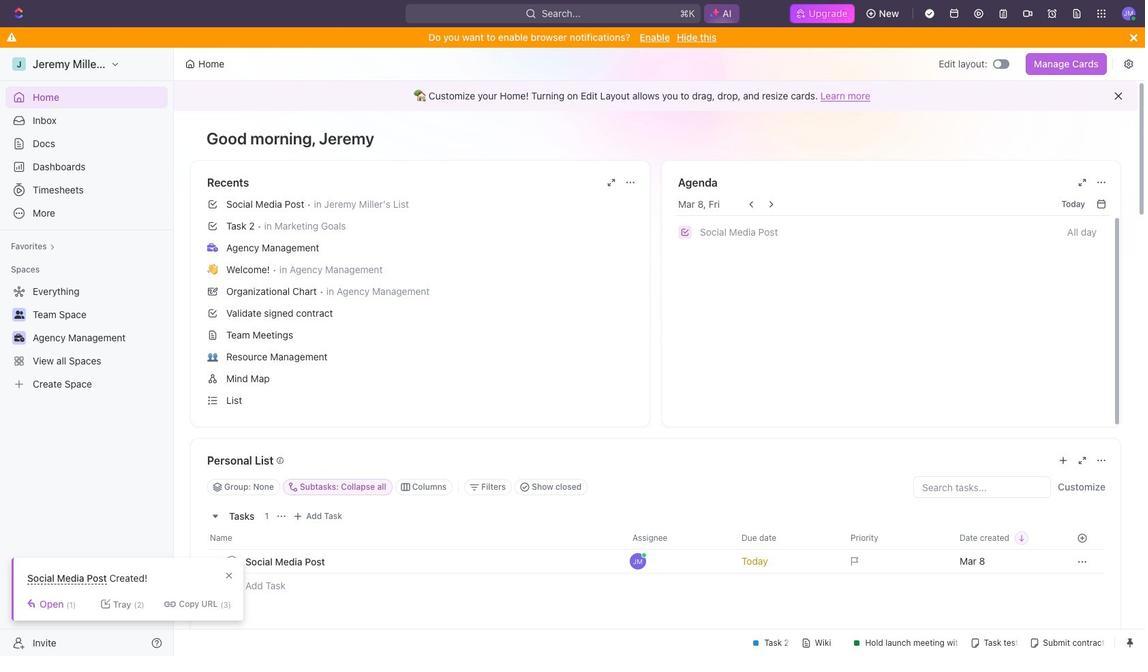 Task type: describe. For each thing, give the bounding box(es) containing it.
tree inside sidebar navigation
[[5, 281, 168, 395]]

user group image
[[14, 311, 24, 319]]

Search tasks... text field
[[914, 477, 1050, 498]]



Task type: vqa. For each thing, say whether or not it's contained in the screenshot.
user group IMAGE
yes



Task type: locate. For each thing, give the bounding box(es) containing it.
alert
[[174, 81, 1138, 111]]

tree
[[5, 281, 168, 395]]

business time image inside sidebar navigation
[[14, 334, 24, 342]]

1 horizontal spatial business time image
[[207, 243, 218, 252]]

jeremy miller's workspace, , element
[[12, 57, 26, 71]]

0 horizontal spatial business time image
[[14, 334, 24, 342]]

business time image
[[207, 243, 218, 252], [14, 334, 24, 342]]

sidebar navigation
[[0, 48, 177, 656]]

1 vertical spatial business time image
[[14, 334, 24, 342]]

0 vertical spatial business time image
[[207, 243, 218, 252]]



